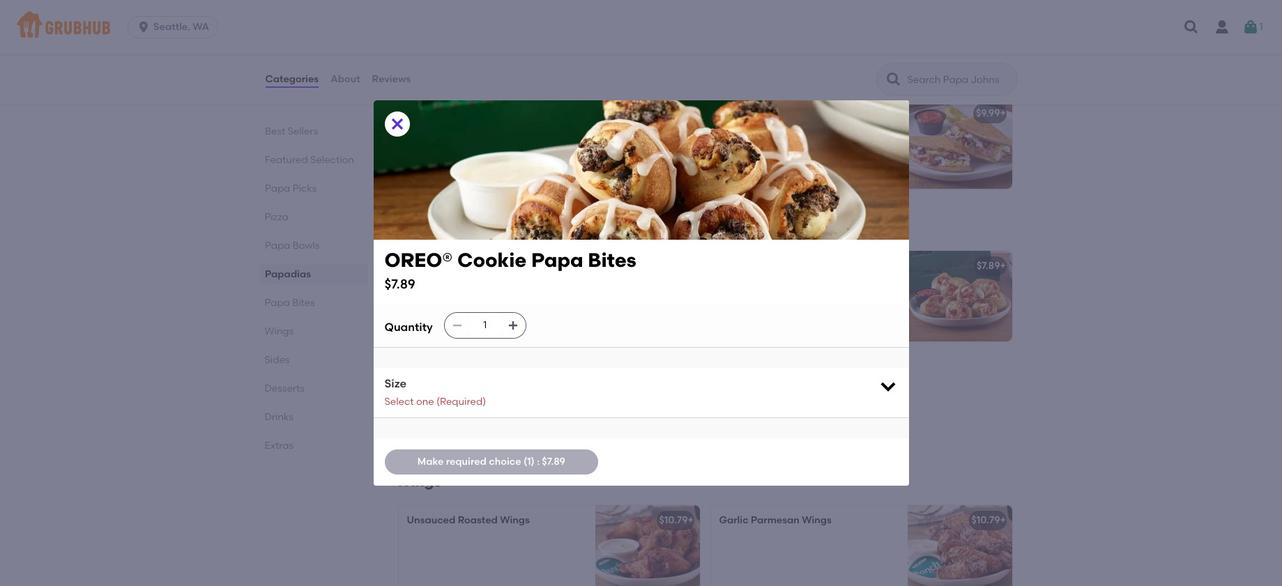 Task type: describe. For each thing, give the bounding box(es) containing it.
oreo® cookie papa bites button
[[398, 251, 700, 342]]

svg image inside seattle, wa button
[[137, 20, 151, 34]]

jalapeño papa bites image
[[595, 354, 700, 444]]

oreo® cookie papa bites
[[407, 260, 531, 272]]

size
[[385, 377, 407, 390]]

parmesan crusted italian papadia
[[719, 108, 885, 119]]

unsauced roasted wings image
[[595, 506, 700, 586]]

garlic
[[719, 515, 749, 527]]

parmesan crusted italian papadia image
[[907, 99, 1012, 189]]

picks
[[292, 183, 316, 195]]

make
[[417, 456, 444, 468]]

1 horizontal spatial papa bites
[[396, 218, 475, 236]]

oreo® for oreo® cookie papa bites
[[407, 260, 441, 272]]

featured
[[265, 154, 308, 166]]

cookie for oreo® cookie papa bites
[[443, 260, 477, 272]]

1 button
[[1243, 15, 1263, 40]]

+ for jalapeño papa bites image
[[688, 363, 694, 375]]

unsauced
[[407, 515, 455, 527]]

$9.99 + for parmesan crusted meatball pepperoni papadia
[[664, 108, 694, 119]]

make required choice (1) : $7.89
[[417, 456, 565, 468]]

seattle,
[[153, 21, 190, 33]]

oreo® cookie papa bites image
[[595, 251, 700, 342]]

parmesan crusted meatball pepperoni papadia
[[407, 108, 637, 119]]

italian
[[811, 108, 842, 119]]

seattle, wa
[[153, 21, 209, 33]]

+ for garlic parmesan wings image
[[1000, 515, 1006, 527]]

(required)
[[436, 396, 486, 408]]

$9.99 for parmesan crusted italian papadia
[[976, 108, 1000, 119]]

Search Papa Johns search field
[[906, 73, 1013, 86]]

chicken parmesan papa bites image
[[907, 251, 1012, 342]]

jalapeño
[[407, 363, 453, 375]]

cookie for oreo® cookie papa bites $7.89
[[457, 248, 527, 272]]

jalapeño papa bites
[[407, 363, 507, 375]]

papadias
[[265, 268, 311, 280]]

garlic parmesan wings
[[719, 515, 832, 527]]

$9.99 + for parmesan crusted italian papadia
[[976, 108, 1006, 119]]

one
[[416, 396, 434, 408]]

(1)
[[524, 456, 535, 468]]

bowls
[[292, 240, 319, 252]]

1 papadia from the left
[[595, 108, 637, 119]]

best sellers
[[265, 125, 318, 137]]

parmesan crusted grilled buffalo chicken papadia image
[[907, 0, 1012, 87]]

$10.79 for unsauced roasted wings
[[659, 515, 688, 527]]

crusted for italian
[[770, 108, 809, 119]]

1 vertical spatial papa bites
[[265, 297, 315, 309]]

bites inside oreo® cookie papa bites $7.89
[[588, 248, 636, 272]]

oreo® cookie papa bites $7.89
[[385, 248, 636, 292]]

+ for parmesan crusted italian papadia image
[[1000, 108, 1006, 119]]

required
[[446, 456, 487, 468]]

+ for unsauced roasted wings image
[[688, 515, 694, 527]]

main navigation navigation
[[0, 0, 1282, 54]]

extras
[[265, 440, 294, 452]]

:
[[537, 456, 540, 468]]

$9.99 for parmesan crusted meatball pepperoni papadia
[[664, 108, 688, 119]]

papa inside button
[[480, 260, 505, 272]]

$10.79 + for unsauced roasted wings
[[659, 515, 694, 527]]

crusted for meatball
[[458, 108, 496, 119]]



Task type: vqa. For each thing, say whether or not it's contained in the screenshot.
Cream to the bottom
no



Task type: locate. For each thing, give the bounding box(es) containing it.
cookie inside oreo® cookie papa bites $7.89
[[457, 248, 527, 272]]

papa bites down papadias
[[265, 297, 315, 309]]

selection
[[310, 154, 354, 166]]

1 horizontal spatial $7.89 +
[[977, 260, 1006, 272]]

1 $10.79 from the left
[[659, 515, 688, 527]]

svg image
[[1243, 19, 1260, 36]]

pepperoni
[[544, 108, 593, 119]]

pizza
[[265, 211, 288, 223]]

parmesan for parmesan crusted italian papadia
[[719, 108, 768, 119]]

$10.79 + for garlic parmesan wings
[[972, 515, 1006, 527]]

best
[[265, 125, 285, 137]]

quantity
[[385, 321, 433, 334]]

1 $10.79 + from the left
[[659, 515, 694, 527]]

1 crusted from the left
[[458, 108, 496, 119]]

papa
[[265, 183, 290, 195], [396, 218, 435, 236], [265, 240, 290, 252], [531, 248, 583, 272], [480, 260, 505, 272], [265, 297, 290, 309], [455, 363, 481, 375]]

parmesan crusted meatball pepperoni papadia image
[[595, 99, 700, 189]]

crusted
[[458, 108, 496, 119], [770, 108, 809, 119]]

about
[[331, 73, 360, 85]]

$10.79 +
[[659, 515, 694, 527], [972, 515, 1006, 527]]

papa bites up oreo® cookie papa bites
[[396, 218, 475, 236]]

size select one (required)
[[385, 377, 486, 408]]

garlic parmesan wings image
[[907, 506, 1012, 586]]

sellers
[[287, 125, 318, 137]]

0 horizontal spatial $10.79
[[659, 515, 688, 527]]

papa picks
[[265, 183, 316, 195]]

2 $9.99 + from the left
[[976, 108, 1006, 119]]

drinks
[[265, 411, 293, 423]]

1 horizontal spatial $10.79
[[972, 515, 1000, 527]]

papa bowls
[[265, 240, 319, 252]]

reviews
[[372, 73, 411, 85]]

svg image
[[1183, 19, 1200, 36], [137, 20, 151, 34], [389, 116, 405, 133], [452, 320, 463, 331], [507, 320, 519, 331], [878, 377, 898, 396]]

categories
[[265, 73, 319, 85]]

0 horizontal spatial papa bites
[[265, 297, 315, 309]]

$7.89 + for jalapeño papa bites image
[[664, 363, 694, 375]]

0 vertical spatial papa bites
[[396, 218, 475, 236]]

choice
[[489, 456, 521, 468]]

featured selection
[[265, 154, 354, 166]]

$7.89 +
[[977, 260, 1006, 272], [664, 363, 694, 375]]

oreo® for oreo® cookie papa bites $7.89
[[385, 248, 453, 272]]

1 horizontal spatial crusted
[[770, 108, 809, 119]]

1
[[1260, 21, 1263, 33]]

$9.99
[[664, 108, 688, 119], [976, 108, 1000, 119]]

0 horizontal spatial crusted
[[458, 108, 496, 119]]

0 horizontal spatial $7.89 +
[[664, 363, 694, 375]]

wa
[[193, 21, 209, 33]]

cookie
[[457, 248, 527, 272], [443, 260, 477, 272]]

cookie inside button
[[443, 260, 477, 272]]

Input item quantity number field
[[470, 313, 500, 338]]

1 horizontal spatial $9.99 +
[[976, 108, 1006, 119]]

2 $10.79 from the left
[[972, 515, 1000, 527]]

1 horizontal spatial $9.99
[[976, 108, 1000, 119]]

crusted left meatball
[[458, 108, 496, 119]]

desserts
[[265, 383, 305, 395]]

0 vertical spatial $7.89 +
[[977, 260, 1006, 272]]

crusted left italian
[[770, 108, 809, 119]]

sides
[[265, 354, 290, 366]]

papadia right italian
[[844, 108, 885, 119]]

meatball
[[499, 108, 541, 119]]

papa inside oreo® cookie papa bites $7.89
[[531, 248, 583, 272]]

seattle, wa button
[[128, 16, 224, 38]]

$7.89 + for "chicken parmesan papa bites" "image"
[[977, 260, 1006, 272]]

reviews button
[[371, 54, 412, 105]]

1 horizontal spatial papadia
[[844, 108, 885, 119]]

papadia right pepperoni
[[595, 108, 637, 119]]

oreo® inside oreo® cookie papa bites $7.89
[[385, 248, 453, 272]]

roasted
[[458, 515, 498, 527]]

bites
[[439, 218, 475, 236], [588, 248, 636, 272], [508, 260, 531, 272], [292, 297, 315, 309], [483, 363, 507, 375]]

0 horizontal spatial papadia
[[595, 108, 637, 119]]

papa bites
[[396, 218, 475, 236], [265, 297, 315, 309]]

$10.79
[[659, 515, 688, 527], [972, 515, 1000, 527]]

2 $10.79 + from the left
[[972, 515, 1006, 527]]

parmesan
[[407, 108, 456, 119], [719, 108, 768, 119], [751, 515, 800, 527]]

1 $9.99 from the left
[[664, 108, 688, 119]]

parmesan for parmesan crusted meatball pepperoni papadia
[[407, 108, 456, 119]]

select
[[385, 396, 414, 408]]

$7.89
[[977, 260, 1000, 272], [385, 276, 415, 292], [664, 363, 688, 375], [542, 456, 565, 468]]

2 crusted from the left
[[770, 108, 809, 119]]

+ for "chicken parmesan papa bites" "image"
[[1000, 260, 1006, 272]]

papadia
[[595, 108, 637, 119], [844, 108, 885, 119]]

0 horizontal spatial $10.79 +
[[659, 515, 694, 527]]

$7.89 inside oreo® cookie papa bites $7.89
[[385, 276, 415, 292]]

2 papadia from the left
[[844, 108, 885, 119]]

bites inside button
[[508, 260, 531, 272]]

+ for the parmesan crusted meatball pepperoni papadia image
[[688, 108, 694, 119]]

1 vertical spatial $7.89 +
[[664, 363, 694, 375]]

about button
[[330, 54, 361, 105]]

0 horizontal spatial $9.99 +
[[664, 108, 694, 119]]

categories button
[[265, 54, 319, 105]]

0 horizontal spatial $9.99
[[664, 108, 688, 119]]

search icon image
[[885, 71, 902, 88]]

unsauced roasted wings
[[407, 515, 530, 527]]

parmesan crusted bbq chicken & bacon papadia image
[[595, 0, 700, 87]]

2 $9.99 from the left
[[976, 108, 1000, 119]]

+
[[688, 108, 694, 119], [1000, 108, 1006, 119], [1000, 260, 1006, 272], [688, 363, 694, 375], [688, 515, 694, 527], [1000, 515, 1006, 527]]

$9.99 +
[[664, 108, 694, 119], [976, 108, 1006, 119]]

wings
[[265, 326, 294, 337], [396, 473, 442, 490], [500, 515, 530, 527], [802, 515, 832, 527]]

$10.79 for garlic parmesan wings
[[972, 515, 1000, 527]]

1 $9.99 + from the left
[[664, 108, 694, 119]]

1 horizontal spatial $10.79 +
[[972, 515, 1006, 527]]

oreo®
[[385, 248, 453, 272], [407, 260, 441, 272]]

oreo® inside button
[[407, 260, 441, 272]]



